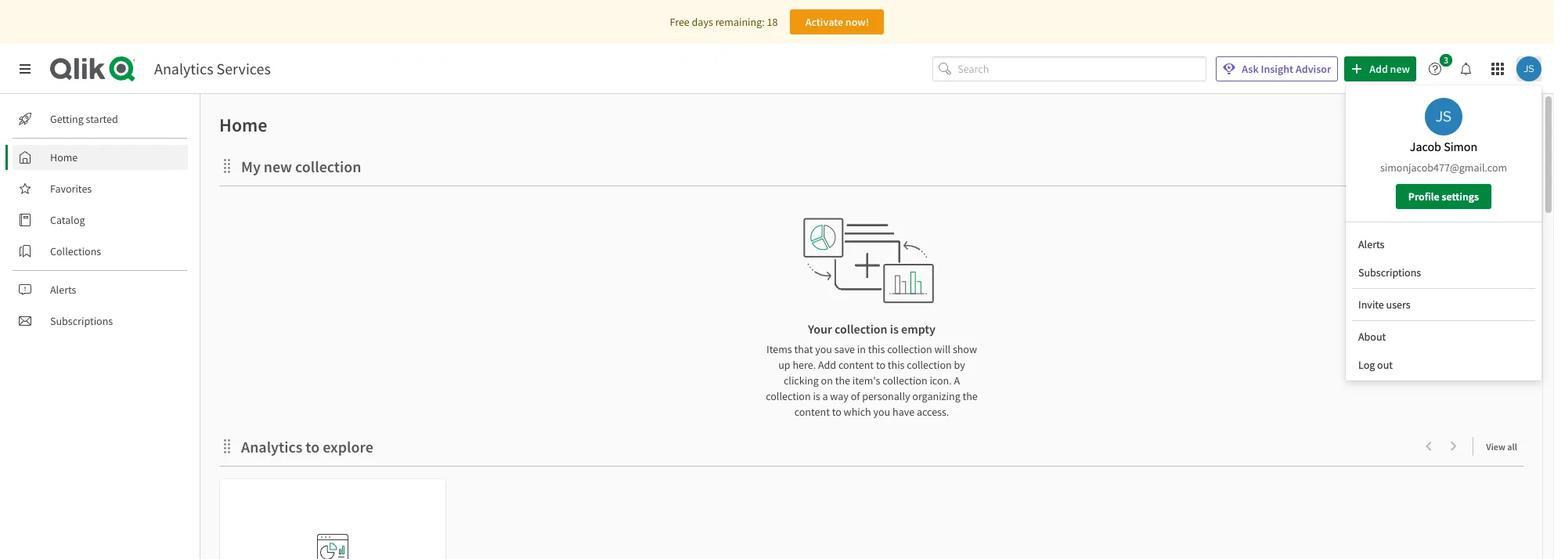 Task type: vqa. For each thing, say whether or not it's contained in the screenshot.
FIRST APP to the left
no



Task type: describe. For each thing, give the bounding box(es) containing it.
view for analytics to explore
[[1487, 441, 1506, 453]]

all for analytics to explore
[[1508, 441, 1518, 453]]

1 vertical spatial you
[[874, 405, 891, 419]]

1 horizontal spatial is
[[890, 321, 899, 337]]

home inside main content
[[219, 113, 268, 137]]

jacob simon image
[[1517, 56, 1542, 81]]

0 horizontal spatial to
[[306, 437, 320, 457]]

days
[[692, 15, 713, 29]]

favorites
[[50, 182, 92, 196]]

access.
[[917, 405, 950, 419]]

which
[[844, 405, 872, 419]]

on
[[821, 374, 833, 388]]

analytics services
[[154, 59, 271, 78]]

your
[[808, 321, 833, 337]]

in
[[858, 342, 866, 356]]

activate now!
[[806, 15, 870, 29]]

view all for explore
[[1487, 441, 1518, 453]]

advisor
[[1296, 62, 1332, 76]]

customize your home
[[1409, 118, 1511, 132]]

log out
[[1359, 358, 1394, 372]]

view all link for analytics to explore
[[1487, 436, 1524, 456]]

alerts inside navigation pane element
[[50, 283, 76, 297]]

now!
[[846, 15, 870, 29]]

up
[[779, 358, 791, 372]]

personally
[[863, 389, 911, 403]]

18
[[767, 15, 778, 29]]

organizing
[[913, 389, 961, 403]]

new
[[264, 157, 292, 176]]

subscriptions button
[[1353, 260, 1536, 285]]

remaining:
[[716, 15, 765, 29]]

collections
[[50, 244, 101, 258]]

customize
[[1409, 118, 1458, 132]]

collection down "clicking"
[[766, 389, 811, 403]]

activate now! link
[[791, 9, 885, 34]]

home main content
[[194, 94, 1555, 559]]

started
[[86, 112, 118, 126]]

analytics to explore
[[241, 437, 373, 457]]

ask insight advisor
[[1243, 62, 1332, 76]]

insight
[[1262, 62, 1294, 76]]

alerts inside button
[[1359, 237, 1385, 251]]

analytics for analytics to explore
[[241, 437, 303, 457]]

subscriptions link
[[13, 309, 188, 334]]

free
[[670, 15, 690, 29]]

my
[[241, 157, 261, 176]]

invite
[[1359, 298, 1385, 312]]

collection up icon.
[[907, 358, 952, 372]]

simonjacob477@gmail.com
[[1381, 161, 1508, 175]]

save
[[835, 342, 855, 356]]

view for my new collection
[[1487, 161, 1506, 172]]

have
[[893, 405, 915, 419]]

a
[[823, 389, 828, 403]]

services
[[217, 59, 271, 78]]

0 vertical spatial to
[[876, 358, 886, 372]]

navigation pane element
[[0, 100, 200, 340]]

a
[[954, 374, 960, 388]]

out
[[1378, 358, 1394, 372]]

empty
[[902, 321, 936, 337]]

show
[[953, 342, 978, 356]]

getting started link
[[13, 107, 188, 132]]

collection up personally
[[883, 374, 928, 388]]

profile settings
[[1409, 190, 1480, 204]]

1 vertical spatial the
[[963, 389, 978, 403]]



Task type: locate. For each thing, give the bounding box(es) containing it.
view
[[1487, 161, 1506, 172], [1487, 441, 1506, 453]]

is left a on the right bottom
[[813, 389, 821, 403]]

view all link
[[1487, 156, 1524, 175], [1487, 436, 1524, 456]]

ask
[[1243, 62, 1259, 76]]

0 vertical spatial view all
[[1487, 161, 1518, 172]]

view all
[[1487, 161, 1518, 172], [1487, 441, 1518, 453]]

the
[[836, 374, 851, 388], [963, 389, 978, 403]]

1 all from the top
[[1508, 161, 1518, 172]]

1 vertical spatial content
[[795, 405, 830, 419]]

alerts down collections
[[50, 283, 76, 297]]

collection up in
[[835, 321, 888, 337]]

my new collection link
[[241, 157, 368, 176]]

1 vertical spatial all
[[1508, 441, 1518, 453]]

about
[[1359, 330, 1387, 344]]

subscriptions inside button
[[1359, 266, 1422, 280]]

content
[[839, 358, 874, 372], [795, 405, 830, 419]]

analytics services element
[[154, 59, 271, 78]]

0 vertical spatial analytics
[[154, 59, 213, 78]]

alerts link
[[13, 277, 188, 302]]

to down way
[[832, 405, 842, 419]]

invite users button
[[1353, 292, 1536, 317]]

1 vertical spatial is
[[813, 389, 821, 403]]

customize your home button
[[1380, 113, 1524, 138]]

explore
[[323, 437, 373, 457]]

0 vertical spatial you
[[816, 342, 833, 356]]

home up favorites
[[50, 150, 78, 164]]

that
[[795, 342, 813, 356]]

this up personally
[[888, 358, 905, 372]]

activate
[[806, 15, 844, 29]]

0 vertical spatial view
[[1487, 161, 1506, 172]]

free days remaining: 18
[[670, 15, 778, 29]]

profile settings link
[[1397, 184, 1492, 209]]

0 vertical spatial all
[[1508, 161, 1518, 172]]

subscriptions
[[1359, 266, 1422, 280], [50, 314, 113, 328]]

2 view all link from the top
[[1487, 436, 1524, 456]]

users
[[1387, 298, 1411, 312]]

analytics for analytics services
[[154, 59, 213, 78]]

0 vertical spatial view all link
[[1487, 156, 1524, 175]]

jacob simon simonjacob477@gmail.com
[[1381, 139, 1508, 175]]

getting started
[[50, 112, 118, 126]]

0 vertical spatial is
[[890, 321, 899, 337]]

analytics to explore link
[[241, 437, 380, 457]]

analytics right move collection image
[[241, 437, 303, 457]]

home up my
[[219, 113, 268, 137]]

1 vertical spatial analytics
[[241, 437, 303, 457]]

0 horizontal spatial you
[[816, 342, 833, 356]]

to
[[876, 358, 886, 372], [832, 405, 842, 419], [306, 437, 320, 457]]

1 horizontal spatial content
[[839, 358, 874, 372]]

all
[[1508, 161, 1518, 172], [1508, 441, 1518, 453]]

collection down empty
[[888, 342, 933, 356]]

2 horizontal spatial to
[[876, 358, 886, 372]]

of
[[851, 389, 860, 403]]

icon.
[[930, 374, 952, 388]]

content down a on the right bottom
[[795, 405, 830, 419]]

all for my new collection
[[1508, 161, 1518, 172]]

analytics inside home main content
[[241, 437, 303, 457]]

log out button
[[1353, 352, 1536, 378]]

profile
[[1409, 190, 1440, 204]]

you up the add
[[816, 342, 833, 356]]

0 vertical spatial the
[[836, 374, 851, 388]]

ask insight advisor button
[[1217, 56, 1339, 81]]

home
[[1484, 118, 1511, 132]]

collections link
[[13, 239, 188, 264]]

your
[[1460, 118, 1482, 132]]

this
[[869, 342, 885, 356], [888, 358, 905, 372]]

catalog link
[[13, 208, 188, 233]]

the down by
[[963, 389, 978, 403]]

getting
[[50, 112, 84, 126]]

0 horizontal spatial alerts
[[50, 283, 76, 297]]

add
[[819, 358, 837, 372]]

to up item's
[[876, 358, 886, 372]]

move collection image
[[219, 158, 235, 174]]

0 horizontal spatial subscriptions
[[50, 314, 113, 328]]

0 vertical spatial content
[[839, 358, 874, 372]]

you down personally
[[874, 405, 891, 419]]

invite users
[[1359, 298, 1411, 312]]

view all link for my new collection
[[1487, 156, 1524, 175]]

0 horizontal spatial home
[[50, 150, 78, 164]]

simon
[[1445, 139, 1478, 154]]

1 horizontal spatial alerts
[[1359, 237, 1385, 251]]

1 horizontal spatial subscriptions
[[1359, 266, 1422, 280]]

your collection is empty items that you save in this collection will show up here. add content to this collection by clicking on the item's collection icon. a collection is a way of personally organizing the content to which you have access.
[[766, 321, 978, 419]]

alerts up "invite"
[[1359, 237, 1385, 251]]

1 vertical spatial this
[[888, 358, 905, 372]]

you
[[816, 342, 833, 356], [874, 405, 891, 419]]

1 vertical spatial view all link
[[1487, 436, 1524, 456]]

1 vertical spatial view
[[1487, 441, 1506, 453]]

log
[[1359, 358, 1376, 372]]

settings
[[1442, 190, 1480, 204]]

jacob simon image
[[1426, 98, 1463, 136]]

1 vertical spatial to
[[832, 405, 842, 419]]

catalog
[[50, 213, 85, 227]]

0 vertical spatial alerts
[[1359, 237, 1385, 251]]

1 vertical spatial home
[[50, 150, 78, 164]]

0 horizontal spatial analytics
[[154, 59, 213, 78]]

subscriptions down alerts link
[[50, 314, 113, 328]]

home inside navigation pane element
[[50, 150, 78, 164]]

2 all from the top
[[1508, 441, 1518, 453]]

1 vertical spatial view all
[[1487, 441, 1518, 453]]

2 view from the top
[[1487, 441, 1506, 453]]

1 horizontal spatial analytics
[[241, 437, 303, 457]]

1 view all from the top
[[1487, 161, 1518, 172]]

1 vertical spatial alerts
[[50, 283, 76, 297]]

jacob
[[1411, 139, 1442, 154]]

2 vertical spatial to
[[306, 437, 320, 457]]

to left explore
[[306, 437, 320, 457]]

1 horizontal spatial you
[[874, 405, 891, 419]]

analytics left "services"
[[154, 59, 213, 78]]

2 view all from the top
[[1487, 441, 1518, 453]]

view all for collection
[[1487, 161, 1518, 172]]

1 view from the top
[[1487, 161, 1506, 172]]

home
[[219, 113, 268, 137], [50, 150, 78, 164]]

0 horizontal spatial the
[[836, 374, 851, 388]]

0 vertical spatial home
[[219, 113, 268, 137]]

Search text field
[[958, 56, 1207, 82]]

by
[[954, 358, 966, 372]]

searchbar element
[[933, 56, 1207, 82]]

1 view all link from the top
[[1487, 156, 1524, 175]]

0 horizontal spatial content
[[795, 405, 830, 419]]

this right in
[[869, 342, 885, 356]]

1 horizontal spatial the
[[963, 389, 978, 403]]

favorites link
[[13, 176, 188, 201]]

about button
[[1353, 324, 1536, 349]]

alerts
[[1359, 237, 1385, 251], [50, 283, 76, 297]]

1 horizontal spatial this
[[888, 358, 905, 372]]

0 vertical spatial this
[[869, 342, 885, 356]]

items
[[767, 342, 792, 356]]

content down in
[[839, 358, 874, 372]]

subscriptions inside 'link'
[[50, 314, 113, 328]]

1 horizontal spatial to
[[832, 405, 842, 419]]

alerts button
[[1353, 232, 1536, 257]]

1 vertical spatial subscriptions
[[50, 314, 113, 328]]

my new collection
[[241, 157, 361, 176]]

close sidebar menu image
[[19, 63, 31, 75]]

will
[[935, 342, 951, 356]]

0 horizontal spatial this
[[869, 342, 885, 356]]

is left empty
[[890, 321, 899, 337]]

collection right new
[[295, 157, 361, 176]]

0 vertical spatial subscriptions
[[1359, 266, 1422, 280]]

1 horizontal spatial home
[[219, 113, 268, 137]]

is
[[890, 321, 899, 337], [813, 389, 821, 403]]

way
[[831, 389, 849, 403]]

subscriptions up "invite users"
[[1359, 266, 1422, 280]]

home link
[[13, 145, 188, 170]]

item's
[[853, 374, 881, 388]]

the right on
[[836, 374, 851, 388]]

move collection image
[[219, 438, 235, 454]]

here.
[[793, 358, 816, 372]]

0 horizontal spatial is
[[813, 389, 821, 403]]

analytics
[[154, 59, 213, 78], [241, 437, 303, 457]]

clicking
[[784, 374, 819, 388]]



